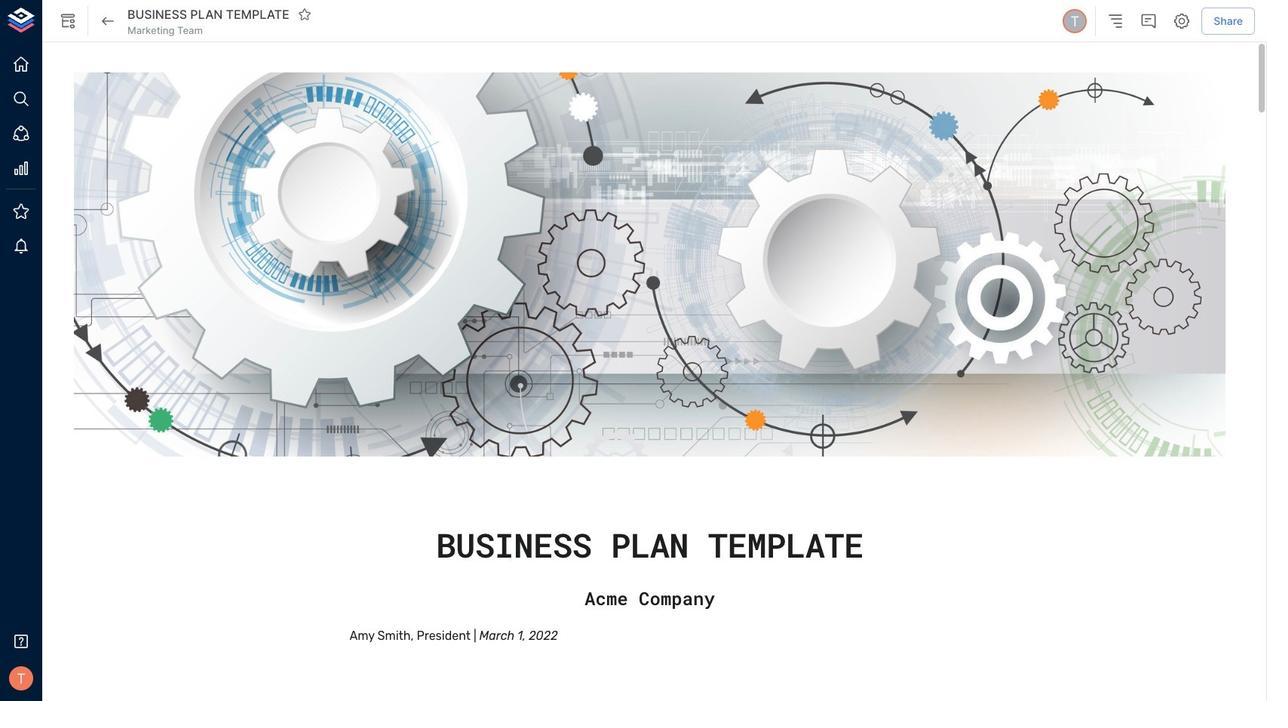 Task type: locate. For each thing, give the bounding box(es) containing it.
show wiki image
[[59, 12, 77, 30]]

favorite image
[[298, 7, 311, 21]]



Task type: describe. For each thing, give the bounding box(es) containing it.
go back image
[[99, 12, 117, 30]]

table of contents image
[[1107, 12, 1125, 30]]

settings image
[[1174, 12, 1192, 30]]

comments image
[[1140, 12, 1159, 30]]



Task type: vqa. For each thing, say whether or not it's contained in the screenshot.
the Workspace Name text box
no



